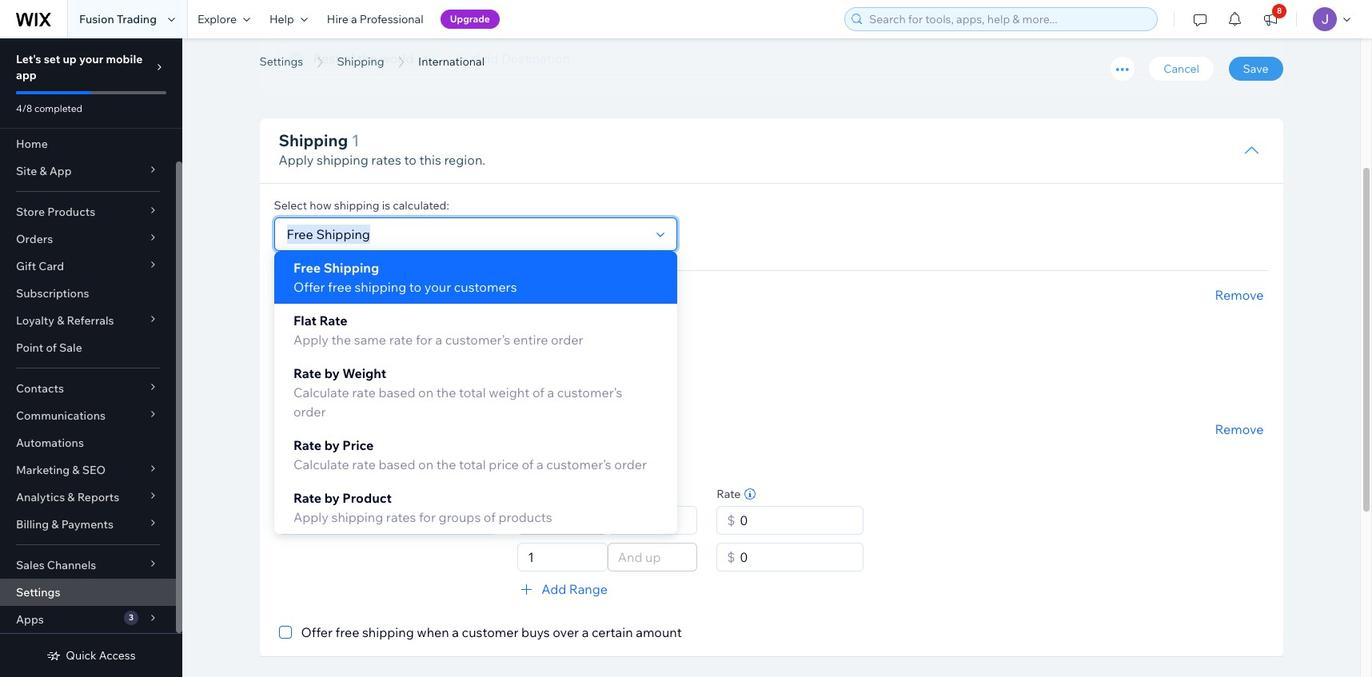Task type: locate. For each thing, give the bounding box(es) containing it.
settings down "sales"
[[16, 586, 60, 600]]

analytics & reports
[[16, 490, 119, 505]]

shipping option name down free
[[279, 286, 394, 300]]

by left 'product' at the left bottom
[[324, 491, 339, 507]]

0 vertical spatial calculate
[[293, 385, 349, 401]]

remove
[[1216, 287, 1264, 303], [1216, 422, 1264, 438]]

1 vertical spatial add
[[542, 582, 567, 598]]

a right hire
[[351, 12, 357, 26]]

up
[[63, 52, 77, 66]]

2 total from the top
[[459, 457, 486, 473]]

for
[[415, 332, 432, 348], [419, 510, 436, 526]]

a up rate by weight calculate rate based on the total weight of a customer's order at the left bottom of page
[[435, 332, 442, 348]]

order inside rate by weight calculate rate based on the total weight of a customer's order
[[293, 404, 326, 420]]

e.g., 3 - 5 business days field down same
[[284, 373, 493, 400]]

0 horizontal spatial add
[[474, 50, 499, 66]]

1 vertical spatial est. delivery time (optional)
[[279, 487, 421, 502]]

option for first remove button from the bottom
[[329, 420, 362, 435]]

app
[[49, 164, 72, 178]]

1 remove button from the top
[[1216, 286, 1264, 305]]

1 on from the top
[[418, 385, 433, 401]]

cancel
[[1164, 62, 1200, 76]]

delivery left 'product' at the left bottom
[[301, 487, 342, 502]]

0 vertical spatial rates
[[371, 152, 402, 168]]

to inside free shipping offer free shipping to your customers
[[409, 279, 421, 295]]

0 vertical spatial based
[[378, 385, 415, 401]]

& for marketing
[[72, 463, 80, 478]]

certain
[[592, 625, 633, 641]]

rate
[[319, 313, 347, 329], [293, 366, 321, 382], [293, 438, 321, 454], [717, 487, 741, 502], [293, 491, 321, 507]]

None text field
[[613, 507, 683, 535], [735, 507, 858, 535], [523, 544, 593, 571], [613, 507, 683, 535], [735, 507, 858, 535], [523, 544, 593, 571]]

of right groups on the left bottom
[[483, 510, 495, 526]]

customer's inside rate by price calculate rate based on the total price of a customer's order
[[546, 457, 611, 473]]

amount
[[636, 625, 682, 641]]

1 horizontal spatial add
[[542, 582, 567, 598]]

a right weight
[[547, 385, 554, 401]]

None field
[[575, 42, 1256, 74], [282, 219, 649, 251], [575, 42, 1256, 74], [282, 219, 649, 251]]

1 vertical spatial for
[[419, 510, 436, 526]]

2 vertical spatial customer's
[[546, 457, 611, 473]]

rate down weight
[[352, 385, 376, 401]]

1 vertical spatial rate
[[352, 385, 376, 401]]

option up the price
[[329, 420, 362, 435]]

est. delivery time (optional)
[[279, 353, 421, 367], [279, 487, 421, 502]]

$ for rate
[[727, 513, 735, 529]]

2 by from the top
[[324, 438, 339, 454]]

apply for shipping
[[279, 152, 314, 168]]

est. down the flat
[[279, 353, 298, 367]]

e.g., Standard Shipping field
[[284, 306, 573, 333], [284, 440, 652, 467]]

for inside flat rate apply the same rate for a customer's entire order
[[415, 332, 432, 348]]

option
[[329, 286, 362, 300], [329, 420, 362, 435]]

2 e.g., standard shipping field from the top
[[284, 440, 652, 467]]

on inside rate by price calculate rate based on the total price of a customer's order
[[418, 457, 433, 473]]

1 based from the top
[[378, 385, 415, 401]]

option containing free shipping
[[274, 251, 677, 304]]

to for 1
[[404, 152, 417, 168]]

customer
[[462, 625, 519, 641]]

rate inside rate by weight calculate rate based on the total weight of a customer's order
[[293, 366, 321, 382]]

order inside rate by price calculate rate based on the total price of a customer's order
[[614, 457, 647, 473]]

add for add range
[[542, 582, 567, 598]]

1 vertical spatial free
[[336, 625, 359, 641]]

None text field
[[523, 507, 593, 535], [735, 544, 858, 571], [523, 507, 593, 535], [735, 544, 858, 571]]

apply for flat
[[293, 332, 328, 348]]

0 vertical spatial e.g., 3 - 5 business days field
[[284, 373, 493, 400]]

1 vertical spatial $
[[727, 513, 735, 529]]

total left price
[[459, 457, 486, 473]]

order inside flat rate apply the same rate for a customer's entire order
[[551, 332, 583, 348]]

point of sale
[[16, 341, 82, 355]]

on
[[418, 385, 433, 401], [418, 457, 433, 473]]

2 vertical spatial by
[[324, 491, 339, 507]]

2 remove button from the top
[[1216, 420, 1264, 439]]

upgrade
[[450, 13, 490, 25]]

customer's inside rate by weight calculate rate based on the total weight of a customer's order
[[557, 385, 622, 401]]

same
[[354, 332, 386, 348]]

option
[[274, 251, 677, 304]]

for right same
[[415, 332, 432, 348]]

rate inside rate by product apply shipping rates for groups of products
[[293, 491, 321, 507]]

(optional) down the price
[[371, 487, 421, 502]]

1 vertical spatial time
[[345, 487, 368, 502]]

0 vertical spatial free
[[328, 279, 351, 295]]

by inside rate by product apply shipping rates for groups of products
[[324, 491, 339, 507]]

of inside sidebar element
[[46, 341, 57, 355]]

total left weight
[[459, 385, 486, 401]]

by for weight
[[324, 366, 339, 382]]

for left groups on the left bottom
[[419, 510, 436, 526]]

0 vertical spatial e.g., standard shipping field
[[284, 306, 573, 333]]

0 horizontal spatial order
[[293, 404, 326, 420]]

settings inside sidebar element
[[16, 586, 60, 600]]

sales
[[16, 558, 45, 573]]

option for 2nd remove button from the bottom
[[329, 286, 362, 300]]

on inside rate by weight calculate rate based on the total weight of a customer's order
[[418, 385, 433, 401]]

to left this
[[404, 152, 417, 168]]

1 vertical spatial delivery
[[301, 487, 342, 502]]

1 vertical spatial based
[[378, 457, 415, 473]]

1 vertical spatial est.
[[279, 487, 298, 502]]

name up the price
[[365, 420, 394, 435]]

1 e.g., 3 - 5 business days field from the top
[[284, 373, 493, 400]]

shipping left is
[[334, 199, 380, 213]]

0 vertical spatial name
[[365, 286, 394, 300]]

& for site
[[40, 164, 47, 178]]

shipping inside shipping 1 apply shipping rates to this region.
[[317, 152, 369, 168]]

calculate inside rate by price calculate rate based on the total price of a customer's order
[[293, 457, 349, 473]]

name
[[365, 286, 394, 300], [365, 420, 394, 435]]

shipping inside shipping 1 apply shipping rates to this region.
[[279, 130, 348, 150]]

time down same
[[345, 353, 368, 367]]

1 vertical spatial to
[[409, 279, 421, 295]]

of right weight
[[532, 385, 544, 401]]

rates
[[371, 152, 402, 168], [386, 510, 416, 526]]

offer
[[293, 279, 325, 295], [301, 625, 333, 641]]

e.g., 3 - 5 business days field
[[284, 373, 493, 400], [284, 507, 493, 535]]

to inside shipping 1 apply shipping rates to this region.
[[404, 152, 417, 168]]

2 based from the top
[[378, 457, 415, 473]]

time
[[345, 353, 368, 367], [345, 487, 368, 502]]

international
[[260, 34, 437, 70], [418, 54, 485, 69]]

2 delivery from the top
[[301, 487, 342, 502]]

0 vertical spatial on
[[418, 385, 433, 401]]

& left reports
[[67, 490, 75, 505]]

your
[[79, 52, 103, 66], [424, 279, 451, 295]]

rate for price
[[352, 457, 376, 473]]

contacts
[[16, 382, 64, 396]]

settings link down the channels on the left bottom of page
[[0, 579, 176, 606]]

0 vertical spatial $
[[528, 379, 536, 395]]

0 horizontal spatial settings link
[[0, 579, 176, 606]]

0 vertical spatial apply
[[279, 152, 314, 168]]

0 vertical spatial your
[[79, 52, 103, 66]]

shipping
[[337, 54, 384, 69], [279, 130, 348, 150], [323, 260, 379, 276], [279, 286, 326, 300], [279, 420, 326, 435]]

1 total from the top
[[459, 385, 486, 401]]

1 horizontal spatial settings
[[260, 54, 303, 69]]

automations
[[16, 436, 84, 450]]

based down weight
[[378, 385, 415, 401]]

calculate for price
[[293, 457, 349, 473]]

add
[[474, 50, 499, 66], [542, 582, 567, 598]]

1 vertical spatial rates
[[386, 510, 416, 526]]

based
[[378, 385, 415, 401], [378, 457, 415, 473]]

order
[[551, 332, 583, 348], [293, 404, 326, 420], [614, 457, 647, 473]]

0 vertical spatial by
[[324, 366, 339, 382]]

shipping option name up the price
[[279, 420, 394, 435]]

0 vertical spatial customer's
[[445, 332, 510, 348]]

free
[[328, 279, 351, 295], [336, 625, 359, 641]]

of inside rate by weight calculate rate based on the total weight of a customer's order
[[532, 385, 544, 401]]

product
[[342, 491, 392, 507]]

1 vertical spatial by
[[324, 438, 339, 454]]

2 vertical spatial rate
[[352, 457, 376, 473]]

1 vertical spatial option
[[329, 420, 362, 435]]

shipping down 1
[[317, 152, 369, 168]]

total for weight
[[459, 385, 486, 401]]

world
[[380, 50, 414, 66]]

est. delivery time (optional) down the price
[[279, 487, 421, 502]]

1 vertical spatial (optional)
[[371, 487, 421, 502]]

& right billing
[[51, 518, 59, 532]]

0 vertical spatial to
[[404, 152, 417, 168]]

add range
[[542, 582, 608, 598]]

4/8
[[16, 102, 32, 114]]

0 vertical spatial delivery
[[301, 353, 342, 367]]

0 vertical spatial total
[[459, 385, 486, 401]]

0 vertical spatial (optional)
[[371, 353, 421, 367]]

for inside rate by product apply shipping rates for groups of products
[[419, 510, 436, 526]]

e.g., standard shipping field down rate by weight calculate rate based on the total weight of a customer's order at the left bottom of page
[[284, 440, 652, 467]]

card
[[39, 259, 64, 274]]

1 vertical spatial remove
[[1216, 422, 1264, 438]]

0 vertical spatial option
[[329, 286, 362, 300]]

marketing & seo
[[16, 463, 106, 478]]

1 vertical spatial apply
[[293, 332, 328, 348]]

shipping option name
[[279, 286, 394, 300], [279, 420, 394, 435]]

weight
[[342, 366, 386, 382]]

0 vertical spatial shipping option name
[[279, 286, 394, 300]]

contacts button
[[0, 375, 176, 402]]

2 est. delivery time (optional) from the top
[[279, 487, 421, 502]]

1 vertical spatial order
[[293, 404, 326, 420]]

1 vertical spatial shipping option name
[[279, 420, 394, 435]]

shipping down 'product' at the left bottom
[[331, 510, 383, 526]]

2 e.g., 3 - 5 business days field from the top
[[284, 507, 493, 535]]

& for billing
[[51, 518, 59, 532]]

1 option from the top
[[329, 286, 362, 300]]

1 shipping option name from the top
[[279, 286, 394, 300]]

1 remove from the top
[[1216, 287, 1264, 303]]

settings link down help
[[252, 54, 311, 70]]

quick access
[[66, 649, 136, 663]]

total inside rate by weight calculate rate based on the total weight of a customer's order
[[459, 385, 486, 401]]

to
[[404, 152, 417, 168], [409, 279, 421, 295]]

add left range
[[542, 582, 567, 598]]

1 vertical spatial settings
[[16, 586, 60, 600]]

to up flat rate apply the same rate for a customer's entire order
[[409, 279, 421, 295]]

rate inside rate by weight calculate rate based on the total weight of a customer's order
[[352, 385, 376, 401]]

2 horizontal spatial order
[[614, 457, 647, 473]]

1 vertical spatial customer's
[[557, 385, 622, 401]]

0 vertical spatial est. delivery time (optional)
[[279, 353, 421, 367]]

0 vertical spatial rate
[[389, 332, 413, 348]]

the left the "world"
[[358, 50, 378, 66]]

0 vertical spatial est.
[[279, 353, 298, 367]]

apply inside flat rate apply the same rate for a customer's entire order
[[293, 332, 328, 348]]

2 calculate from the top
[[293, 457, 349, 473]]

the up rate by product apply shipping rates for groups of products
[[436, 457, 456, 473]]

order for rate by weight calculate rate based on the total weight of a customer's order
[[293, 404, 326, 420]]

of right price
[[521, 457, 533, 473]]

0 horizontal spatial your
[[79, 52, 103, 66]]

e.g., 3 - 5 business days field for second the e.g., standard shipping field from the bottom
[[284, 373, 493, 400]]

total inside rate by price calculate rate based on the total price of a customer's order
[[459, 457, 486, 473]]

& left seo
[[72, 463, 80, 478]]

settings link
[[252, 54, 311, 70], [0, 579, 176, 606]]

remove button
[[1216, 286, 1264, 305], [1216, 420, 1264, 439]]

2 name from the top
[[365, 420, 394, 435]]

international down upgrade button
[[418, 54, 485, 69]]

the inside flat rate apply the same rate for a customer's entire order
[[331, 332, 351, 348]]

1 vertical spatial remove button
[[1216, 420, 1264, 439]]

e.g., standard shipping field down free shipping offer free shipping to your customers
[[284, 306, 573, 333]]

1 horizontal spatial your
[[424, 279, 451, 295]]

0 vertical spatial order
[[551, 332, 583, 348]]

0 vertical spatial settings link
[[252, 54, 311, 70]]

est. delivery time (optional) down same
[[279, 353, 421, 367]]

est. left 'product' at the left bottom
[[279, 487, 298, 502]]

on up rate by product apply shipping rates for groups of products
[[418, 457, 433, 473]]

time down the price
[[345, 487, 368, 502]]

1 vertical spatial e.g., 3 - 5 business days field
[[284, 507, 493, 535]]

shipping left when
[[362, 625, 414, 641]]

0 vertical spatial settings
[[260, 54, 303, 69]]

2 option from the top
[[329, 420, 362, 435]]

shipping up same
[[354, 279, 406, 295]]

remove for 2nd remove button from the bottom
[[1216, 287, 1264, 303]]

on down flat rate apply the same rate for a customer's entire order
[[418, 385, 433, 401]]

completed
[[34, 102, 82, 114]]

rate right same
[[389, 332, 413, 348]]

2 est. from the top
[[279, 487, 298, 502]]

add range button
[[518, 580, 809, 599]]

site & app
[[16, 164, 72, 178]]

the inside rate by weight calculate rate based on the total weight of a customer's order
[[436, 385, 456, 401]]

on for price
[[418, 457, 433, 473]]

1 vertical spatial calculate
[[293, 457, 349, 473]]

1 calculate from the top
[[293, 385, 349, 401]]

& right loyalty
[[57, 314, 64, 328]]

2 vertical spatial apply
[[293, 510, 328, 526]]

on for weight
[[418, 385, 433, 401]]

free inside 'option'
[[336, 625, 359, 641]]

your right up
[[79, 52, 103, 66]]

based inside rate by weight calculate rate based on the total weight of a customer's order
[[378, 385, 415, 401]]

buys
[[522, 625, 550, 641]]

sidebar element
[[0, 38, 182, 678]]

rates down 'product' at the left bottom
[[386, 510, 416, 526]]

store products
[[16, 205, 95, 219]]

0 vertical spatial remove button
[[1216, 286, 1264, 305]]

3 by from the top
[[324, 491, 339, 507]]

rate inside rate by price calculate rate based on the total price of a customer's order
[[293, 438, 321, 454]]

sales channels
[[16, 558, 96, 573]]

delivery down the flat
[[301, 353, 342, 367]]

list box containing free shipping
[[274, 251, 677, 535]]

add destination
[[474, 50, 570, 66]]

1 vertical spatial total
[[459, 457, 486, 473]]

by for price
[[324, 438, 339, 454]]

the inside rate by price calculate rate based on the total price of a customer's order
[[436, 457, 456, 473]]

a right price
[[536, 457, 543, 473]]

calculate down weight
[[293, 385, 349, 401]]

loyalty
[[16, 314, 54, 328]]

total
[[459, 385, 486, 401], [459, 457, 486, 473]]

by
[[324, 366, 339, 382], [324, 438, 339, 454], [324, 491, 339, 507]]

professional
[[360, 12, 424, 26]]

add down upgrade button
[[474, 50, 499, 66]]

free
[[293, 260, 321, 276]]

region.
[[444, 152, 486, 168]]

by left the price
[[324, 438, 339, 454]]

2 remove from the top
[[1216, 422, 1264, 438]]

rate inside rate by price calculate rate based on the total price of a customer's order
[[352, 457, 376, 473]]

name up same
[[365, 286, 394, 300]]

1 name from the top
[[365, 286, 394, 300]]

a inside flat rate apply the same rate for a customer's entire order
[[435, 332, 442, 348]]

a inside rate by weight calculate rate based on the total weight of a customer's order
[[547, 385, 554, 401]]

of right rest
[[343, 50, 355, 66]]

rate by price calculate rate based on the total price of a customer's order
[[293, 438, 647, 473]]

1 by from the top
[[324, 366, 339, 382]]

your up flat rate apply the same rate for a customer's entire order
[[424, 279, 451, 295]]

by inside rate by price calculate rate based on the total price of a customer's order
[[324, 438, 339, 454]]

1 vertical spatial your
[[424, 279, 451, 295]]

products
[[498, 510, 552, 526]]

0 vertical spatial time
[[345, 353, 368, 367]]

billing & payments button
[[0, 511, 176, 538]]

1 e.g., standard shipping field from the top
[[284, 306, 573, 333]]

1 vertical spatial offer
[[301, 625, 333, 641]]

e.g., 3 - 5 business days field down 'product' at the left bottom
[[284, 507, 493, 535]]

2 vertical spatial order
[[614, 457, 647, 473]]

by for product
[[324, 491, 339, 507]]

2 shipping option name from the top
[[279, 420, 394, 435]]

remove for first remove button from the bottom
[[1216, 422, 1264, 438]]

list box
[[274, 251, 677, 535]]

add destination button
[[450, 49, 570, 68]]

0 vertical spatial offer
[[293, 279, 325, 295]]

apply inside shipping 1 apply shipping rates to this region.
[[279, 152, 314, 168]]

calculate inside rate by weight calculate rate based on the total weight of a customer's order
[[293, 385, 349, 401]]

subscriptions link
[[0, 280, 176, 307]]

option up same
[[329, 286, 362, 300]]

based for rate by price
[[378, 457, 415, 473]]

let's set up your mobile app
[[16, 52, 143, 82]]

of inside rate by product apply shipping rates for groups of products
[[483, 510, 495, 526]]

to for shipping
[[409, 279, 421, 295]]

calculate
[[293, 385, 349, 401], [293, 457, 349, 473]]

the left same
[[331, 332, 351, 348]]

Offer free shipping when a customer buys over a certain amount checkbox
[[279, 623, 682, 643]]

(optional)
[[371, 353, 421, 367], [371, 487, 421, 502]]

of left sale
[[46, 341, 57, 355]]

based up 'product' at the left bottom
[[378, 457, 415, 473]]

based inside rate by price calculate rate based on the total price of a customer's order
[[378, 457, 415, 473]]

est.
[[279, 353, 298, 367], [279, 487, 298, 502]]

1 vertical spatial on
[[418, 457, 433, 473]]

0 vertical spatial for
[[415, 332, 432, 348]]

1 vertical spatial name
[[365, 420, 394, 435]]

select
[[274, 199, 307, 213]]

1 vertical spatial e.g., standard shipping field
[[284, 440, 652, 467]]

rate down the price
[[352, 457, 376, 473]]

the down flat rate apply the same rate for a customer's entire order
[[436, 385, 456, 401]]

home
[[16, 137, 48, 151]]

0 horizontal spatial settings
[[16, 586, 60, 600]]

1 horizontal spatial order
[[551, 332, 583, 348]]

0 vertical spatial remove
[[1216, 287, 1264, 303]]

total for price
[[459, 457, 486, 473]]

0 vertical spatial add
[[474, 50, 499, 66]]

& right site
[[40, 164, 47, 178]]

2 on from the top
[[418, 457, 433, 473]]

flat
[[293, 313, 316, 329]]

by left weight
[[324, 366, 339, 382]]

(optional) down same
[[371, 353, 421, 367]]

by inside rate by weight calculate rate based on the total weight of a customer's order
[[324, 366, 339, 382]]

rates left this
[[371, 152, 402, 168]]

settings down help
[[260, 54, 303, 69]]

calculate down the price
[[293, 457, 349, 473]]



Task type: describe. For each thing, give the bounding box(es) containing it.
1 est. from the top
[[279, 353, 298, 367]]

point of sale link
[[0, 334, 176, 362]]

is
[[382, 199, 390, 213]]

1 est. delivery time (optional) from the top
[[279, 353, 421, 367]]

gift card
[[16, 259, 64, 274]]

orders button
[[0, 226, 176, 253]]

products
[[47, 205, 95, 219]]

2 vertical spatial $
[[727, 550, 735, 566]]

rate inside flat rate apply the same rate for a customer's entire order
[[319, 313, 347, 329]]

rates inside shipping 1 apply shipping rates to this region.
[[371, 152, 402, 168]]

app
[[16, 68, 37, 82]]

store
[[16, 205, 45, 219]]

$ for est. delivery time (optional)
[[528, 379, 536, 395]]

customer's for price
[[546, 457, 611, 473]]

let's
[[16, 52, 41, 66]]

rate by weight calculate rate based on the total weight of a customer's order
[[293, 366, 622, 420]]

rate inside flat rate apply the same rate for a customer's entire order
[[389, 332, 413, 348]]

rest
[[313, 50, 340, 66]]

& for loyalty
[[57, 314, 64, 328]]

calculate for weight
[[293, 385, 349, 401]]

shipping inside rate by product apply shipping rates for groups of products
[[331, 510, 383, 526]]

sales channels button
[[0, 552, 176, 579]]

1
[[352, 130, 360, 150]]

weight
[[489, 385, 529, 401]]

fusion
[[79, 12, 114, 26]]

save button
[[1229, 57, 1283, 81]]

analytics
[[16, 490, 65, 505]]

price
[[489, 457, 519, 473]]

free shipping offer free shipping to your customers
[[293, 260, 517, 295]]

shipping link
[[329, 54, 392, 70]]

arrow up outline image
[[1244, 142, 1260, 158]]

communications
[[16, 409, 106, 423]]

international down hire
[[260, 34, 437, 70]]

shipping inside shipping link
[[337, 54, 384, 69]]

mobile
[[106, 52, 143, 66]]

reports
[[77, 490, 119, 505]]

explore
[[198, 12, 237, 26]]

rate for rate by price
[[293, 438, 321, 454]]

rate for weight
[[352, 385, 376, 401]]

name for 2nd remove button from the bottom
[[365, 286, 394, 300]]

1 horizontal spatial settings link
[[252, 54, 311, 70]]

your inside "let's set up your mobile app"
[[79, 52, 103, 66]]

trading
[[117, 12, 157, 26]]

a right when
[[452, 625, 459, 641]]

sale
[[59, 341, 82, 355]]

for for rates
[[419, 510, 436, 526]]

referrals
[[67, 314, 114, 328]]

calculated:
[[393, 199, 449, 213]]

loyalty & referrals button
[[0, 307, 176, 334]]

set
[[44, 52, 60, 66]]

fusion trading
[[79, 12, 157, 26]]

2 (optional) from the top
[[371, 487, 421, 502]]

hire a professional
[[327, 12, 424, 26]]

shipping inside free shipping offer free shipping to your customers
[[354, 279, 406, 295]]

apply inside rate by product apply shipping rates for groups of products
[[293, 510, 328, 526]]

communications button
[[0, 402, 176, 430]]

your inside free shipping offer free shipping to your customers
[[424, 279, 451, 295]]

And up text field
[[613, 544, 692, 571]]

customer's inside flat rate apply the same rate for a customer's entire order
[[445, 332, 510, 348]]

help
[[270, 12, 294, 26]]

billing & payments
[[16, 518, 114, 532]]

2 time from the top
[[345, 487, 368, 502]]

apps
[[16, 613, 44, 627]]

shipping inside free shipping offer free shipping to your customers
[[323, 260, 379, 276]]

0 field
[[536, 373, 652, 400]]

customers
[[454, 279, 517, 295]]

marketing
[[16, 463, 70, 478]]

for for rate
[[415, 332, 432, 348]]

channels
[[47, 558, 96, 573]]

shipping 1 apply shipping rates to this region.
[[279, 130, 486, 168]]

of inside rate by price calculate rate based on the total price of a customer's order
[[521, 457, 533, 473]]

offer inside 'option'
[[301, 625, 333, 641]]

order for rate by price calculate rate based on the total price of a customer's order
[[614, 457, 647, 473]]

site
[[16, 164, 37, 178]]

store products button
[[0, 198, 176, 226]]

rate for rate by product
[[293, 491, 321, 507]]

shipping inside 'option'
[[362, 625, 414, 641]]

home link
[[0, 130, 176, 158]]

e.g., 3 - 5 business days field for 1st the e.g., standard shipping field from the bottom of the page
[[284, 507, 493, 535]]

3
[[129, 613, 134, 623]]

based for rate by weight
[[378, 385, 415, 401]]

a right over
[[582, 625, 589, 641]]

cancel button
[[1150, 57, 1214, 81]]

rate by product apply shipping rates for groups of products
[[293, 491, 552, 526]]

select how shipping is calculated:
[[274, 199, 449, 213]]

Search for tools, apps, help & more... field
[[865, 8, 1153, 30]]

offer inside free shipping offer free shipping to your customers
[[293, 279, 325, 295]]

gift card button
[[0, 253, 176, 280]]

1 delivery from the top
[[301, 353, 342, 367]]

orders
[[16, 232, 53, 246]]

save
[[1244, 62, 1269, 76]]

offer free shipping when a customer buys over a certain amount
[[301, 625, 682, 641]]

free inside free shipping offer free shipping to your customers
[[328, 279, 351, 295]]

1 (optional) from the top
[[371, 353, 421, 367]]

entire
[[513, 332, 548, 348]]

automations link
[[0, 430, 176, 457]]

point
[[16, 341, 43, 355]]

when
[[417, 625, 449, 641]]

help button
[[260, 0, 317, 38]]

1 vertical spatial settings link
[[0, 579, 176, 606]]

access
[[99, 649, 136, 663]]

analytics & reports button
[[0, 484, 176, 511]]

site & app button
[[0, 158, 176, 185]]

add for add destination
[[474, 50, 499, 66]]

quick access button
[[47, 649, 136, 663]]

over
[[553, 625, 579, 641]]

gift
[[16, 259, 36, 274]]

groups
[[438, 510, 481, 526]]

1 time from the top
[[345, 353, 368, 367]]

8
[[1277, 6, 1282, 16]]

range
[[569, 582, 608, 598]]

& for analytics
[[67, 490, 75, 505]]

rates inside rate by product apply shipping rates for groups of products
[[386, 510, 416, 526]]

this
[[420, 152, 441, 168]]

name for first remove button from the bottom
[[365, 420, 394, 435]]

destination
[[502, 50, 570, 66]]

a inside rate by price calculate rate based on the total price of a customer's order
[[536, 457, 543, 473]]

hire
[[327, 12, 349, 26]]

customer's for weight
[[557, 385, 622, 401]]

seo
[[82, 463, 106, 478]]

rate for rate by weight
[[293, 366, 321, 382]]

payments
[[61, 518, 114, 532]]

how
[[310, 199, 332, 213]]

hire a professional link
[[317, 0, 433, 38]]

quick
[[66, 649, 97, 663]]



Task type: vqa. For each thing, say whether or not it's contained in the screenshot.


